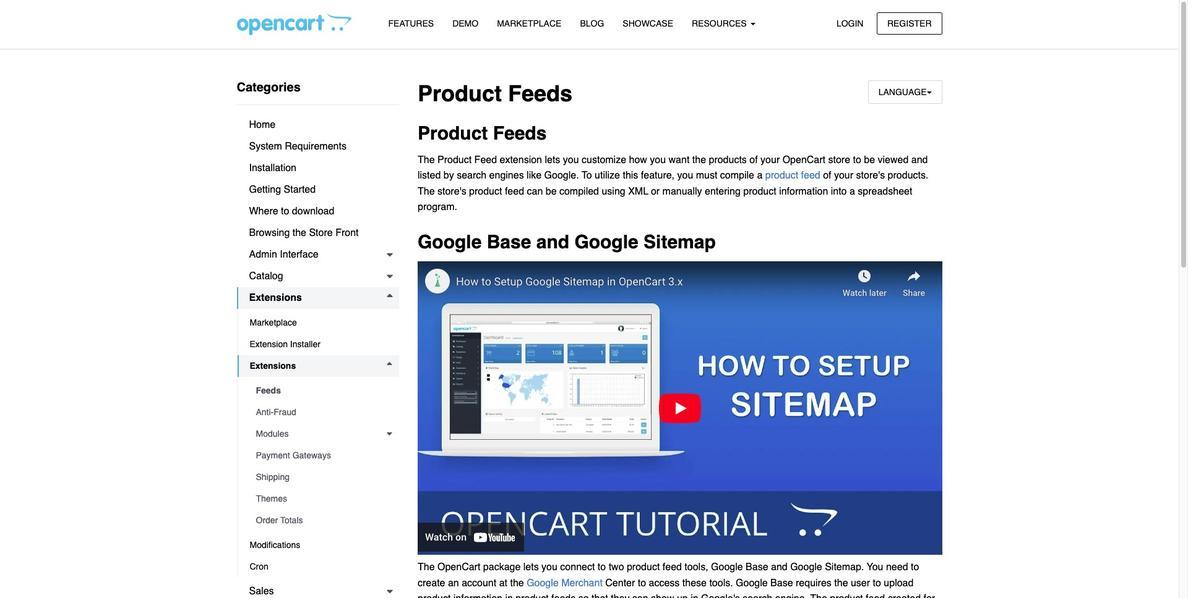 Task type: vqa. For each thing, say whether or not it's contained in the screenshot.
should within the THE ONCE YOUR SETTINGS ARE CORRECT, YOU WILL NEED TO SELECT THE PAYMENT GATEWAY YOU WISH TO USE. IF YOUR STORE NEEDS TO CHARGE TAXES ON PURCHASES, THESE SHOULD ALSO BE SETUP VIA YOUR ADMIN INTERFACE AS DESCRIBED BELOW.
no



Task type: locate. For each thing, give the bounding box(es) containing it.
admin interface
[[249, 249, 318, 261]]

0 horizontal spatial lets
[[523, 563, 539, 574]]

0 vertical spatial extensions link
[[237, 288, 399, 309]]

extension
[[500, 155, 542, 166]]

extensions link for feeds
[[237, 356, 399, 377]]

0 vertical spatial product
[[418, 81, 502, 106]]

product
[[418, 81, 502, 106], [418, 123, 488, 144], [437, 155, 472, 166]]

where
[[249, 206, 278, 217]]

themes
[[256, 494, 287, 504]]

2 in from the left
[[691, 594, 698, 599]]

a right compile at the right top of page
[[757, 170, 763, 181]]

1 vertical spatial base
[[746, 563, 768, 574]]

opencart inside the product feed extension lets you customize how you want the products of your opencart store to be viewed and listed by search engines like google. to utilize this feature, you must compile a
[[783, 155, 825, 166]]

0 horizontal spatial in
[[505, 594, 513, 599]]

feed inside the of your store's products. the store's product feed can be compiled using xml or manually entering product information into a spreadsheet program.
[[505, 186, 524, 197]]

1 vertical spatial and
[[536, 231, 569, 253]]

account
[[462, 578, 496, 590]]

1 vertical spatial a
[[850, 186, 855, 197]]

a right into
[[850, 186, 855, 197]]

base inside 'center to access these tools. google base requires the user to upload product information in product feeds so that they can show up in google's search engine. the product feed created fo'
[[770, 578, 793, 590]]

can inside 'center to access these tools. google base requires the user to upload product information in product feeds so that they can show up in google's search engine. the product feed created fo'
[[632, 594, 648, 599]]

sales link
[[237, 582, 399, 599]]

1 horizontal spatial opencart
[[783, 155, 825, 166]]

of up compile at the right top of page
[[750, 155, 758, 166]]

google down using
[[574, 231, 638, 253]]

1 horizontal spatial information
[[779, 186, 828, 197]]

1 vertical spatial product feeds
[[418, 123, 547, 144]]

0 vertical spatial search
[[457, 170, 486, 181]]

0 vertical spatial opencart
[[783, 155, 825, 166]]

2 vertical spatial feeds
[[256, 386, 281, 396]]

your inside the of your store's products. the store's product feed can be compiled using xml or manually entering product information into a spreadsheet program.
[[834, 170, 853, 181]]

register
[[887, 18, 932, 28]]

system requirements
[[249, 141, 346, 152]]

2 horizontal spatial and
[[911, 155, 928, 166]]

and down compiled
[[536, 231, 569, 253]]

the down the requires
[[810, 594, 827, 599]]

0 vertical spatial a
[[757, 170, 763, 181]]

extensions down extension on the bottom
[[250, 361, 296, 371]]

google up the requires
[[790, 563, 822, 574]]

to right need
[[911, 563, 919, 574]]

extensions link up feeds "link"
[[237, 356, 399, 377]]

feeds
[[508, 81, 572, 106], [493, 123, 547, 144], [256, 386, 281, 396]]

1 vertical spatial can
[[632, 594, 648, 599]]

totals
[[280, 516, 303, 526]]

search left engine.
[[743, 594, 772, 599]]

payment gateways
[[256, 451, 331, 461]]

information inside the of your store's products. the store's product feed can be compiled using xml or manually entering product information into a spreadsheet program.
[[779, 186, 828, 197]]

0 vertical spatial can
[[527, 186, 543, 197]]

0 horizontal spatial a
[[757, 170, 763, 181]]

store
[[309, 228, 333, 239]]

you
[[867, 563, 883, 574]]

your up product feed
[[761, 155, 780, 166]]

spreadsheet
[[858, 186, 912, 197]]

0 horizontal spatial and
[[536, 231, 569, 253]]

1 horizontal spatial store's
[[856, 170, 885, 181]]

and inside the opencart package lets you connect to two product feed tools, google base and google sitemap. you need to create an account at the
[[771, 563, 788, 574]]

marketplace
[[497, 19, 561, 28], [250, 318, 297, 328]]

information down account
[[453, 594, 502, 599]]

0 horizontal spatial of
[[750, 155, 758, 166]]

0 vertical spatial of
[[750, 155, 758, 166]]

the up must
[[692, 155, 706, 166]]

1 vertical spatial be
[[546, 186, 557, 197]]

using
[[602, 186, 625, 197]]

opencart
[[783, 155, 825, 166], [437, 563, 480, 574]]

lets
[[545, 155, 560, 166], [523, 563, 539, 574]]

0 vertical spatial be
[[864, 155, 875, 166]]

1 horizontal spatial of
[[823, 170, 831, 181]]

product feeds
[[418, 81, 572, 106], [418, 123, 547, 144]]

to right where
[[281, 206, 289, 217]]

products
[[709, 155, 747, 166]]

1 horizontal spatial and
[[771, 563, 788, 574]]

the up create
[[418, 563, 435, 574]]

catalog
[[249, 271, 283, 282]]

you up manually on the top
[[677, 170, 693, 181]]

1 vertical spatial lets
[[523, 563, 539, 574]]

compile
[[720, 170, 754, 181]]

1 vertical spatial information
[[453, 594, 502, 599]]

and inside the product feed extension lets you customize how you want the products of your opencart store to be viewed and listed by search engines like google. to utilize this feature, you must compile a
[[911, 155, 928, 166]]

that
[[592, 594, 608, 599]]

opencart up product feed
[[783, 155, 825, 166]]

1 horizontal spatial in
[[691, 594, 698, 599]]

0 vertical spatial information
[[779, 186, 828, 197]]

store's
[[856, 170, 885, 181], [437, 186, 466, 197]]

opencart up an
[[437, 563, 480, 574]]

product feed
[[765, 170, 820, 181]]

google down program.
[[418, 231, 482, 253]]

1 vertical spatial extensions
[[250, 361, 296, 371]]

the inside the of your store's products. the store's product feed can be compiled using xml or manually entering product information into a spreadsheet program.
[[418, 186, 435, 197]]

your down store
[[834, 170, 853, 181]]

you up google merchant link at bottom
[[542, 563, 557, 574]]

1 vertical spatial marketplace link
[[237, 312, 399, 334]]

fraud
[[274, 408, 296, 418]]

anti-fraud
[[256, 408, 296, 418]]

to right store
[[853, 155, 861, 166]]

1 horizontal spatial your
[[834, 170, 853, 181]]

1 horizontal spatial search
[[743, 594, 772, 599]]

0 vertical spatial base
[[487, 231, 531, 253]]

google right tools.
[[736, 578, 768, 590]]

1 horizontal spatial base
[[746, 563, 768, 574]]

product up access at the bottom of the page
[[627, 563, 660, 574]]

1 vertical spatial your
[[834, 170, 853, 181]]

center
[[605, 578, 635, 590]]

0 horizontal spatial opencart
[[437, 563, 480, 574]]

you
[[563, 155, 579, 166], [650, 155, 666, 166], [677, 170, 693, 181], [542, 563, 557, 574]]

program.
[[418, 202, 457, 213]]

sales
[[249, 587, 274, 598]]

and up engine.
[[771, 563, 788, 574]]

0 vertical spatial product feeds
[[418, 81, 572, 106]]

lets right package
[[523, 563, 539, 574]]

1 vertical spatial search
[[743, 594, 772, 599]]

of your store's products. the store's product feed can be compiled using xml or manually entering product information into a spreadsheet program.
[[418, 170, 928, 213]]

search down feed
[[457, 170, 486, 181]]

0 horizontal spatial be
[[546, 186, 557, 197]]

at
[[499, 578, 507, 590]]

order totals link
[[243, 511, 399, 532]]

base
[[487, 231, 531, 253], [746, 563, 768, 574], [770, 578, 793, 590]]

be
[[864, 155, 875, 166], [546, 186, 557, 197]]

google base and google sitemap
[[418, 231, 716, 253]]

2 vertical spatial product
[[437, 155, 472, 166]]

modules link
[[243, 424, 399, 446]]

home link
[[237, 114, 399, 136]]

2 vertical spatial and
[[771, 563, 788, 574]]

the right at
[[510, 578, 524, 590]]

language
[[878, 87, 927, 97]]

extensions
[[249, 293, 302, 304], [250, 361, 296, 371]]

of
[[750, 155, 758, 166], [823, 170, 831, 181]]

lets up google.
[[545, 155, 560, 166]]

sitemap.
[[825, 563, 864, 574]]

cron
[[250, 562, 268, 572]]

0 vertical spatial and
[[911, 155, 928, 166]]

upload
[[884, 578, 914, 590]]

extensions link down admin interface "link"
[[237, 288, 399, 309]]

the
[[418, 155, 435, 166], [418, 186, 435, 197], [418, 563, 435, 574], [810, 594, 827, 599]]

can
[[527, 186, 543, 197], [632, 594, 648, 599]]

products.
[[888, 170, 928, 181]]

1 in from the left
[[505, 594, 513, 599]]

feed inside the opencart package lets you connect to two product feed tools, google base and google sitemap. you need to create an account at the
[[663, 563, 682, 574]]

store's up spreadsheet
[[856, 170, 885, 181]]

engines
[[489, 170, 524, 181]]

product left feeds
[[516, 594, 549, 599]]

0 vertical spatial your
[[761, 155, 780, 166]]

a inside the product feed extension lets you customize how you want the products of your opencart store to be viewed and listed by search engines like google. to utilize this feature, you must compile a
[[757, 170, 763, 181]]

the down sitemap.
[[834, 578, 848, 590]]

manually
[[662, 186, 702, 197]]

1 horizontal spatial lets
[[545, 155, 560, 166]]

demo link
[[443, 13, 488, 35]]

1 vertical spatial store's
[[437, 186, 466, 197]]

in down at
[[505, 594, 513, 599]]

product down user
[[830, 594, 863, 599]]

1 vertical spatial of
[[823, 170, 831, 181]]

of inside the of your store's products. the store's product feed can be compiled using xml or manually entering product information into a spreadsheet program.
[[823, 170, 831, 181]]

2 vertical spatial base
[[770, 578, 793, 590]]

be left the viewed
[[864, 155, 875, 166]]

0 vertical spatial marketplace
[[497, 19, 561, 28]]

be down google.
[[546, 186, 557, 197]]

0 horizontal spatial marketplace link
[[237, 312, 399, 334]]

resources
[[692, 19, 749, 28]]

and
[[911, 155, 928, 166], [536, 231, 569, 253], [771, 563, 788, 574]]

google merchant link
[[527, 578, 603, 590]]

two
[[609, 563, 624, 574]]

1 vertical spatial marketplace
[[250, 318, 297, 328]]

the down 'listed'
[[418, 186, 435, 197]]

2 horizontal spatial base
[[770, 578, 793, 590]]

0 horizontal spatial information
[[453, 594, 502, 599]]

to right center
[[638, 578, 646, 590]]

1 horizontal spatial a
[[850, 186, 855, 197]]

extensions down catalog
[[249, 293, 302, 304]]

store
[[828, 155, 850, 166]]

feature,
[[641, 170, 675, 181]]

1 vertical spatial extensions link
[[237, 356, 399, 377]]

tools,
[[685, 563, 708, 574]]

and up the products.
[[911, 155, 928, 166]]

can right they
[[632, 594, 648, 599]]

1 horizontal spatial be
[[864, 155, 875, 166]]

need
[[886, 563, 908, 574]]

0 horizontal spatial search
[[457, 170, 486, 181]]

google.
[[544, 170, 579, 181]]

opencart - open source shopping cart solution image
[[237, 13, 351, 35]]

package
[[483, 563, 521, 574]]

0 horizontal spatial store's
[[437, 186, 466, 197]]

0 vertical spatial marketplace link
[[488, 13, 571, 35]]

store's down by
[[437, 186, 466, 197]]

0 vertical spatial lets
[[545, 155, 560, 166]]

a inside the of your store's products. the store's product feed can be compiled using xml or manually entering product information into a spreadsheet program.
[[850, 186, 855, 197]]

in right up
[[691, 594, 698, 599]]

1 product feeds from the top
[[418, 81, 572, 106]]

product
[[765, 170, 798, 181], [469, 186, 502, 197], [743, 186, 776, 197], [627, 563, 660, 574], [418, 594, 451, 599], [516, 594, 549, 599], [830, 594, 863, 599]]

information down product feed link
[[779, 186, 828, 197]]

the inside 'center to access these tools. google base requires the user to upload product information in product feeds so that they can show up in google's search engine. the product feed created fo'
[[834, 578, 848, 590]]

you up google.
[[563, 155, 579, 166]]

of up into
[[823, 170, 831, 181]]

0 vertical spatial extensions
[[249, 293, 302, 304]]

0 horizontal spatial marketplace
[[250, 318, 297, 328]]

can down like
[[527, 186, 543, 197]]

resources link
[[683, 13, 765, 35]]

1 horizontal spatial marketplace
[[497, 19, 561, 28]]

payment
[[256, 451, 290, 461]]

0 horizontal spatial your
[[761, 155, 780, 166]]

of inside the product feed extension lets you customize how you want the products of your opencart store to be viewed and listed by search engines like google. to utilize this feature, you must compile a
[[750, 155, 758, 166]]

marketplace link
[[488, 13, 571, 35], [237, 312, 399, 334]]

the up 'listed'
[[418, 155, 435, 166]]

lets inside the opencart package lets you connect to two product feed tools, google base and google sitemap. you need to create an account at the
[[523, 563, 539, 574]]

1 horizontal spatial can
[[632, 594, 648, 599]]

0 horizontal spatial can
[[527, 186, 543, 197]]

1 vertical spatial opencart
[[437, 563, 480, 574]]

can inside the of your store's products. the store's product feed can be compiled using xml or manually entering product information into a spreadsheet program.
[[527, 186, 543, 197]]



Task type: describe. For each thing, give the bounding box(es) containing it.
so
[[578, 594, 589, 599]]

the inside 'center to access these tools. google base requires the user to upload product information in product feeds so that they can show up in google's search engine. the product feed created fo'
[[810, 594, 827, 599]]

information inside 'center to access these tools. google base requires the user to upload product information in product feeds so that they can show up in google's search engine. the product feed created fo'
[[453, 594, 502, 599]]

shipping
[[256, 473, 290, 483]]

categories
[[237, 80, 301, 95]]

feed inside 'center to access these tools. google base requires the user to upload product information in product feeds so that they can show up in google's search engine. the product feed created fo'
[[866, 594, 885, 599]]

extensions for marketplace
[[249, 293, 302, 304]]

your inside the product feed extension lets you customize how you want the products of your opencart store to be viewed and listed by search engines like google. to utilize this feature, you must compile a
[[761, 155, 780, 166]]

opencart inside the opencart package lets you connect to two product feed tools, google base and google sitemap. you need to create an account at the
[[437, 563, 480, 574]]

front
[[335, 228, 359, 239]]

modules
[[256, 429, 289, 439]]

extensions for feeds
[[250, 361, 296, 371]]

showcase link
[[613, 13, 683, 35]]

cron link
[[237, 557, 399, 579]]

entering
[[705, 186, 741, 197]]

started
[[284, 184, 316, 196]]

base inside the opencart package lets you connect to two product feed tools, google base and google sitemap. you need to create an account at the
[[746, 563, 768, 574]]

extension
[[250, 340, 288, 350]]

demo
[[452, 19, 478, 28]]

anti-
[[256, 408, 274, 418]]

merchant
[[561, 578, 603, 590]]

requires
[[796, 578, 832, 590]]

marketplace for rightmost marketplace link
[[497, 19, 561, 28]]

utilize
[[595, 170, 620, 181]]

modifications
[[250, 541, 300, 551]]

the opencart package lets you connect to two product feed tools, google base and google sitemap. you need to create an account at the
[[418, 563, 919, 590]]

getting started link
[[237, 179, 399, 201]]

lets inside the product feed extension lets you customize how you want the products of your opencart store to be viewed and listed by search engines like google. to utilize this feature, you must compile a
[[545, 155, 560, 166]]

0 horizontal spatial base
[[487, 231, 531, 253]]

feeds inside "link"
[[256, 386, 281, 396]]

the left store
[[293, 228, 306, 239]]

system requirements link
[[237, 136, 399, 158]]

center to access these tools. google base requires the user to upload product information in product feeds so that they can show up in google's search engine. the product feed created fo
[[418, 578, 935, 599]]

extension installer
[[250, 340, 320, 350]]

product inside the product feed extension lets you customize how you want the products of your opencart store to be viewed and listed by search engines like google. to utilize this feature, you must compile a
[[437, 155, 472, 166]]

marketplace for the left marketplace link
[[250, 318, 297, 328]]

customize
[[582, 155, 626, 166]]

connect
[[560, 563, 595, 574]]

the inside the opencart package lets you connect to two product feed tools, google base and google sitemap. you need to create an account at the
[[418, 563, 435, 574]]

engine.
[[775, 594, 808, 599]]

the inside the opencart package lets you connect to two product feed tools, google base and google sitemap. you need to create an account at the
[[510, 578, 524, 590]]

showcase
[[623, 19, 673, 28]]

1 horizontal spatial marketplace link
[[488, 13, 571, 35]]

login
[[837, 18, 864, 28]]

getting started
[[249, 184, 316, 196]]

blog link
[[571, 13, 613, 35]]

extension installer link
[[237, 334, 399, 356]]

catalog link
[[237, 266, 399, 288]]

these
[[682, 578, 707, 590]]

want
[[669, 155, 690, 166]]

to left the two
[[598, 563, 606, 574]]

feeds
[[551, 594, 576, 599]]

0 vertical spatial feeds
[[508, 81, 572, 106]]

you inside the opencart package lets you connect to two product feed tools, google base and google sitemap. you need to create an account at the
[[542, 563, 557, 574]]

0 vertical spatial store's
[[856, 170, 885, 181]]

home
[[249, 119, 275, 131]]

to down "you"
[[873, 578, 881, 590]]

how
[[629, 155, 647, 166]]

gateways
[[292, 451, 331, 461]]

product down create
[[418, 594, 451, 599]]

installer
[[290, 340, 320, 350]]

themes link
[[243, 489, 399, 511]]

show
[[651, 594, 674, 599]]

register link
[[877, 12, 942, 35]]

system
[[249, 141, 282, 152]]

google merchant
[[527, 578, 603, 590]]

to
[[582, 170, 592, 181]]

getting
[[249, 184, 281, 196]]

1 vertical spatial feeds
[[493, 123, 547, 144]]

product down engines
[[469, 186, 502, 197]]

product inside the opencart package lets you connect to two product feed tools, google base and google sitemap. you need to create an account at the
[[627, 563, 660, 574]]

order totals
[[256, 516, 303, 526]]

where to download
[[249, 206, 334, 217]]

access
[[649, 578, 680, 590]]

features link
[[379, 13, 443, 35]]

like
[[527, 170, 542, 181]]

google up tools.
[[711, 563, 743, 574]]

by
[[444, 170, 454, 181]]

shipping link
[[243, 467, 399, 489]]

extensions link for marketplace
[[237, 288, 399, 309]]

the inside the product feed extension lets you customize how you want the products of your opencart store to be viewed and listed by search engines like google. to utilize this feature, you must compile a
[[692, 155, 706, 166]]

product down compile at the right top of page
[[743, 186, 776, 197]]

2 product feeds from the top
[[418, 123, 547, 144]]

google inside 'center to access these tools. google base requires the user to upload product information in product feeds so that they can show up in google's search engine. the product feed created fo'
[[736, 578, 768, 590]]

search inside 'center to access these tools. google base requires the user to upload product information in product feeds so that they can show up in google's search engine. the product feed created fo'
[[743, 594, 772, 599]]

admin
[[249, 249, 277, 261]]

installation link
[[237, 158, 399, 179]]

requirements
[[285, 141, 346, 152]]

xml
[[628, 186, 648, 197]]

be inside the of your store's products. the store's product feed can be compiled using xml or manually entering product information into a spreadsheet program.
[[546, 186, 557, 197]]

browsing the store front
[[249, 228, 359, 239]]

feeds link
[[243, 381, 399, 402]]

download
[[292, 206, 334, 217]]

to inside the product feed extension lets you customize how you want the products of your opencart store to be viewed and listed by search engines like google. to utilize this feature, you must compile a
[[853, 155, 861, 166]]

product right compile at the right top of page
[[765, 170, 798, 181]]

installation
[[249, 163, 296, 174]]

login link
[[826, 12, 874, 35]]

browsing the store front link
[[237, 223, 399, 244]]

product feed link
[[765, 170, 820, 181]]

admin interface link
[[237, 244, 399, 266]]

modifications link
[[237, 535, 399, 557]]

created
[[888, 594, 921, 599]]

you up feature,
[[650, 155, 666, 166]]

features
[[388, 19, 434, 28]]

search inside the product feed extension lets you customize how you want the products of your opencart store to be viewed and listed by search engines like google. to utilize this feature, you must compile a
[[457, 170, 486, 181]]

1 vertical spatial product
[[418, 123, 488, 144]]

create
[[418, 578, 445, 590]]

be inside the product feed extension lets you customize how you want the products of your opencart store to be viewed and listed by search engines like google. to utilize this feature, you must compile a
[[864, 155, 875, 166]]

up
[[677, 594, 688, 599]]

an
[[448, 578, 459, 590]]

must
[[696, 170, 717, 181]]

google up feeds
[[527, 578, 559, 590]]

or
[[651, 186, 660, 197]]

anti-fraud link
[[243, 402, 399, 424]]

interface
[[280, 249, 318, 261]]

viewed
[[878, 155, 909, 166]]

the inside the product feed extension lets you customize how you want the products of your opencart store to be viewed and listed by search engines like google. to utilize this feature, you must compile a
[[418, 155, 435, 166]]



